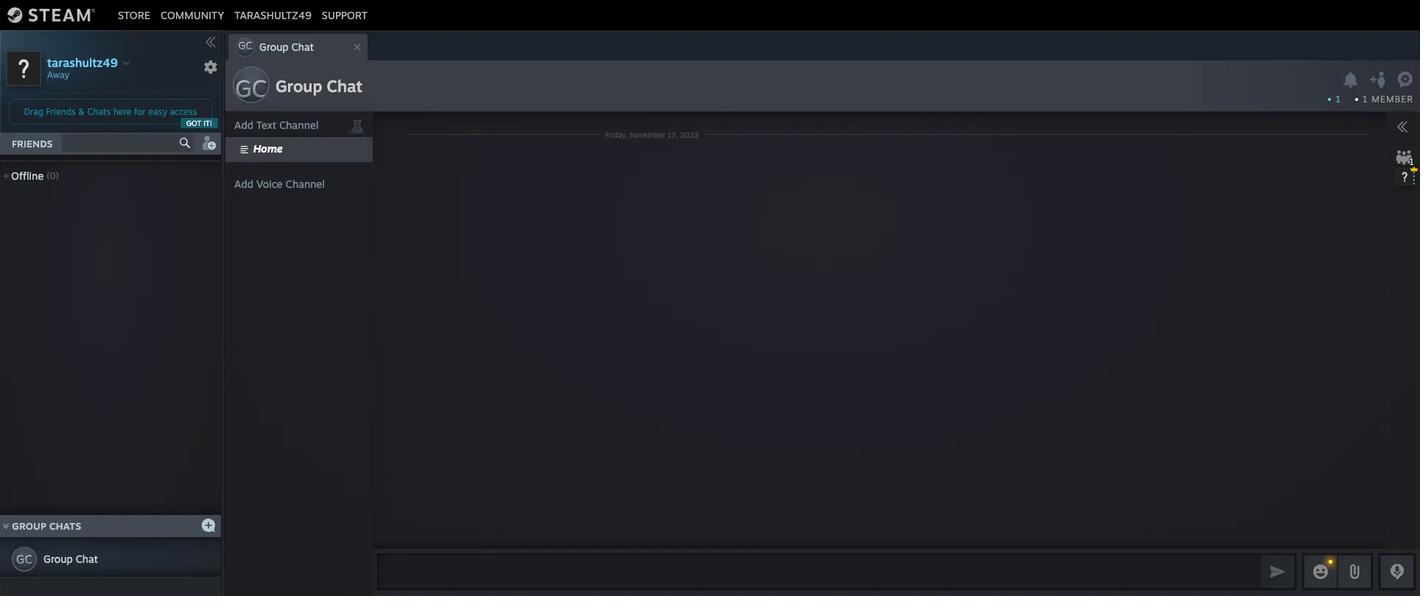 Task type: describe. For each thing, give the bounding box(es) containing it.
chat inside gc group chat
[[292, 41, 314, 53]]

0
[[50, 170, 56, 181]]

got
[[186, 119, 201, 127]]

drag
[[24, 106, 43, 117]]

1 for 1
[[1336, 94, 1341, 105]]

2023
[[680, 130, 699, 139]]

away
[[47, 69, 69, 80]]

add for add text channel
[[234, 119, 254, 131]]

2 vertical spatial gc
[[16, 552, 32, 567]]

(
[[47, 170, 50, 181]]

group chats
[[12, 520, 81, 532]]

manage group chat settings image
[[1398, 71, 1417, 90]]

here
[[113, 106, 132, 117]]

text
[[256, 119, 276, 131]]

community link
[[155, 8, 229, 21]]

0 horizontal spatial group chat
[[43, 553, 98, 565]]

collapse chats list image
[[0, 523, 17, 529]]

close this tab image
[[350, 43, 365, 52]]

channel for add text channel
[[279, 119, 319, 131]]

create new voice channel image
[[234, 175, 249, 190]]

access
[[170, 106, 197, 117]]

submit image
[[1269, 562, 1288, 581]]

add a friend image
[[200, 135, 217, 151]]

create a group chat image
[[201, 518, 216, 532]]

1 for 1 member
[[1363, 94, 1369, 105]]

add text channel
[[234, 119, 319, 131]]

&
[[78, 106, 85, 117]]

november
[[630, 130, 666, 139]]

1 vertical spatial gc
[[235, 74, 267, 103]]

add for add voice channel
[[234, 178, 254, 190]]

sorting alphabetically image
[[197, 166, 215, 183]]

voice
[[256, 178, 283, 190]]

friends inside drag friends & chats here for easy access got it!
[[46, 106, 76, 117]]

offline
[[11, 169, 44, 182]]

manage friends list settings image
[[203, 60, 218, 74]]

store link
[[113, 8, 155, 21]]

channel for add voice channel
[[286, 178, 325, 190]]

create new text channel image
[[234, 116, 249, 131]]

unpin channel list image
[[348, 115, 367, 134]]

support link
[[317, 8, 373, 21]]

it!
[[204, 119, 212, 127]]



Task type: locate. For each thing, give the bounding box(es) containing it.
2 1 from the left
[[1363, 94, 1369, 105]]

1 vertical spatial chat
[[327, 76, 363, 96]]

friends left &
[[46, 106, 76, 117]]

friday, november 17, 2023
[[605, 130, 699, 139]]

gc down collapse chats list icon
[[16, 552, 32, 567]]

1 1 from the left
[[1336, 94, 1341, 105]]

0 vertical spatial group chat
[[276, 76, 363, 96]]

17,
[[668, 130, 678, 139]]

0 horizontal spatial chats
[[49, 520, 81, 532]]

channel
[[279, 119, 319, 131], [286, 178, 325, 190]]

1 add from the top
[[234, 119, 254, 131]]

0 vertical spatial chat
[[292, 41, 314, 53]]

0 vertical spatial channel
[[279, 119, 319, 131]]

0 vertical spatial add
[[234, 119, 254, 131]]

gc
[[238, 39, 252, 52], [235, 74, 267, 103], [16, 552, 32, 567]]

chats
[[87, 106, 111, 117], [49, 520, 81, 532]]

manage notification settings image
[[1342, 71, 1361, 88]]

group
[[259, 41, 289, 53], [276, 76, 322, 96], [12, 520, 46, 532], [43, 553, 73, 565]]

channel right text
[[279, 119, 319, 131]]

gc inside gc group chat
[[238, 39, 252, 52]]

offline ( 0 )
[[11, 169, 59, 182]]

2 vertical spatial chat
[[76, 553, 98, 565]]

1 horizontal spatial tarashultz49
[[235, 8, 312, 21]]

send special image
[[1346, 563, 1364, 581]]

add
[[234, 119, 254, 131], [234, 178, 254, 190]]

1 vertical spatial tarashultz49
[[47, 55, 118, 70]]

0 horizontal spatial tarashultz49
[[47, 55, 118, 70]]

add left voice on the left of the page
[[234, 178, 254, 190]]

support
[[322, 8, 368, 21]]

1 horizontal spatial group chat
[[276, 76, 363, 96]]

tarashultz49 up gc group chat
[[235, 8, 312, 21]]

1 vertical spatial group chat
[[43, 553, 98, 565]]

gc down tarashultz49 link
[[238, 39, 252, 52]]

friday,
[[605, 130, 628, 139]]

community
[[161, 8, 224, 21]]

group chat
[[276, 76, 363, 96], [43, 553, 98, 565]]

chats right &
[[87, 106, 111, 117]]

0 vertical spatial friends
[[46, 106, 76, 117]]

1 left 1 member
[[1336, 94, 1341, 105]]

0 vertical spatial gc
[[238, 39, 252, 52]]

channel right voice on the left of the page
[[286, 178, 325, 190]]

chat down close this tab icon
[[327, 76, 363, 96]]

for
[[134, 106, 146, 117]]

friends
[[46, 106, 76, 117], [12, 138, 53, 150]]

None text field
[[377, 553, 1259, 590]]

member
[[1372, 94, 1414, 105]]

tarashultz49 link
[[229, 8, 317, 21]]

1 horizontal spatial chats
[[87, 106, 111, 117]]

add voice channel
[[234, 178, 325, 190]]

tarashultz49
[[235, 8, 312, 21], [47, 55, 118, 70]]

expand member list image
[[1397, 121, 1409, 133]]

chats right collapse chats list icon
[[49, 520, 81, 532]]

tarashultz49 up &
[[47, 55, 118, 70]]

add left text
[[234, 119, 254, 131]]

store
[[118, 8, 150, 21]]

invite a friend to this group chat image
[[1370, 70, 1389, 89]]

1 horizontal spatial chat
[[292, 41, 314, 53]]

home
[[253, 142, 283, 155]]

search my friends list image
[[178, 136, 192, 150]]

1 vertical spatial chats
[[49, 520, 81, 532]]

0 vertical spatial tarashultz49
[[235, 8, 312, 21]]

0 vertical spatial chats
[[87, 106, 111, 117]]

group chat down group chats
[[43, 553, 98, 565]]

group chat down close this tab icon
[[276, 76, 363, 96]]

2 horizontal spatial chat
[[327, 76, 363, 96]]

0 horizontal spatial chat
[[76, 553, 98, 565]]

1 member
[[1363, 94, 1414, 105]]

0 horizontal spatial 1
[[1336, 94, 1341, 105]]

1 horizontal spatial 1
[[1363, 94, 1369, 105]]

gc group chat
[[238, 39, 314, 53]]

1 vertical spatial friends
[[12, 138, 53, 150]]

chat down group chats
[[76, 553, 98, 565]]

easy
[[148, 106, 167, 117]]

2 add from the top
[[234, 178, 254, 190]]

group inside gc group chat
[[259, 41, 289, 53]]

friends down drag
[[12, 138, 53, 150]]

chat
[[292, 41, 314, 53], [327, 76, 363, 96], [76, 553, 98, 565]]

1 vertical spatial channel
[[286, 178, 325, 190]]

chat down tarashultz49 link
[[292, 41, 314, 53]]

1 left member at the right of the page
[[1363, 94, 1369, 105]]

)
[[56, 170, 59, 181]]

chats inside drag friends & chats here for easy access got it!
[[87, 106, 111, 117]]

1
[[1336, 94, 1341, 105], [1363, 94, 1369, 105]]

drag friends & chats here for easy access got it!
[[24, 106, 212, 127]]

1 vertical spatial add
[[234, 178, 254, 190]]

gc up create new text channel icon
[[235, 74, 267, 103]]



Task type: vqa. For each thing, say whether or not it's contained in the screenshot.
Followed link
no



